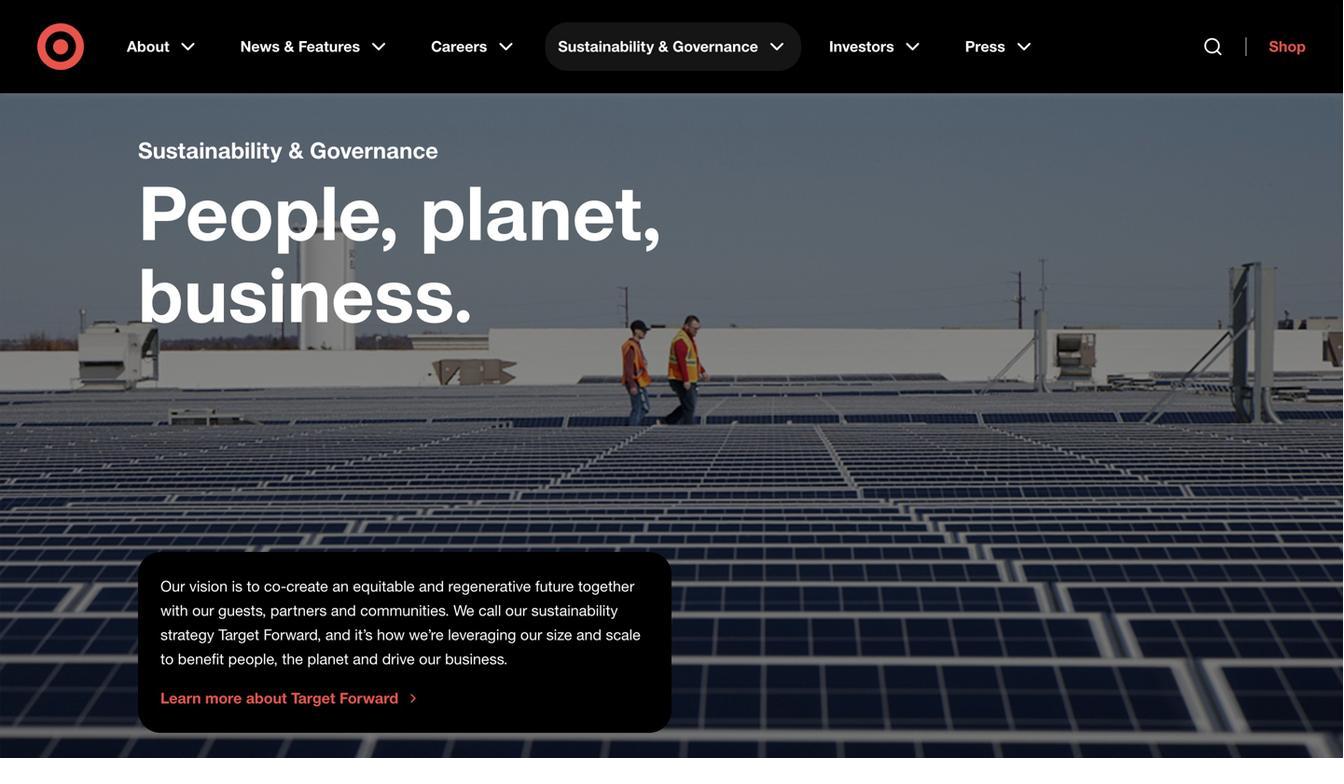 Task type: locate. For each thing, give the bounding box(es) containing it.
business.
[[138, 249, 474, 340], [445, 650, 508, 669]]

the
[[282, 650, 303, 669]]

1 vertical spatial business.
[[445, 650, 508, 669]]

sustainability
[[532, 602, 618, 620]]

planet,
[[420, 167, 663, 258]]

leveraging
[[448, 626, 516, 644]]

0 vertical spatial business.
[[138, 249, 474, 340]]

how
[[377, 626, 405, 644]]

1 horizontal spatial target
[[291, 690, 335, 708]]

business. inside our vision is to co-create an equitable and regenerative future together with our guests, partners and communities. we call our sustainability strategy target forward, and it's how we're leveraging our size and scale to benefit people, the planet and drive our business.
[[445, 650, 508, 669]]

and down an on the left of page
[[331, 602, 356, 620]]

target down planet
[[291, 690, 335, 708]]

people,
[[228, 650, 278, 669]]

1 horizontal spatial sustainability
[[558, 37, 654, 56]]

our left size
[[521, 626, 542, 644]]

careers
[[431, 37, 487, 56]]

target
[[219, 626, 259, 644], [291, 690, 335, 708]]

strategy
[[160, 626, 214, 644]]

our down we're
[[419, 650, 441, 669]]

drive
[[382, 650, 415, 669]]

communities.
[[360, 602, 449, 620]]

0 horizontal spatial to
[[160, 650, 174, 669]]

&
[[284, 37, 294, 56], [658, 37, 669, 56], [288, 137, 304, 164]]

1 horizontal spatial governance
[[673, 37, 759, 56]]

1 horizontal spatial to
[[247, 578, 260, 596]]

co-
[[264, 578, 287, 596]]

people,
[[138, 167, 400, 258]]

and
[[419, 578, 444, 596], [331, 602, 356, 620], [326, 626, 351, 644], [577, 626, 602, 644], [353, 650, 378, 669]]

1 vertical spatial governance
[[310, 137, 438, 164]]

governance inside the sustainability & governance link
[[673, 37, 759, 56]]

we're
[[409, 626, 444, 644]]

0 horizontal spatial target
[[219, 626, 259, 644]]

0 vertical spatial governance
[[673, 37, 759, 56]]

to right is
[[247, 578, 260, 596]]

regenerative
[[448, 578, 531, 596]]

governance for sustainability & governance
[[673, 37, 759, 56]]

to
[[247, 578, 260, 596], [160, 650, 174, 669]]

partners
[[271, 602, 327, 620]]

& inside the sustainability & governance people, planet, business.
[[288, 137, 304, 164]]

sustainability inside the sustainability & governance people, planet, business.
[[138, 137, 282, 164]]

0 vertical spatial target
[[219, 626, 259, 644]]

0 horizontal spatial governance
[[310, 137, 438, 164]]

guests,
[[218, 602, 266, 620]]

features
[[298, 37, 360, 56]]

1 vertical spatial target
[[291, 690, 335, 708]]

shop link
[[1246, 37, 1306, 56]]

governance
[[673, 37, 759, 56], [310, 137, 438, 164]]

our right call
[[506, 602, 527, 620]]

scale
[[606, 626, 641, 644]]

and left it's
[[326, 626, 351, 644]]

& for sustainability & governance people, planet, business.
[[288, 137, 304, 164]]

governance for sustainability & governance people, planet, business.
[[310, 137, 438, 164]]

careers link
[[418, 22, 530, 71]]

0 horizontal spatial sustainability
[[138, 137, 282, 164]]

1 vertical spatial sustainability
[[138, 137, 282, 164]]

planet
[[307, 650, 349, 669]]

more
[[205, 690, 242, 708]]

0 vertical spatial sustainability
[[558, 37, 654, 56]]

target down guests,
[[219, 626, 259, 644]]

call
[[479, 602, 501, 620]]

forward,
[[264, 626, 321, 644]]

sustainability
[[558, 37, 654, 56], [138, 137, 282, 164]]

our
[[192, 602, 214, 620], [506, 602, 527, 620], [521, 626, 542, 644], [419, 650, 441, 669]]

equitable
[[353, 578, 415, 596]]

with
[[160, 602, 188, 620]]

is
[[232, 578, 243, 596]]

to down strategy on the left of page
[[160, 650, 174, 669]]

sustainability for sustainability & governance
[[558, 37, 654, 56]]

benefit
[[178, 650, 224, 669]]

1 vertical spatial to
[[160, 650, 174, 669]]

governance inside the sustainability & governance people, planet, business.
[[310, 137, 438, 164]]

press link
[[952, 22, 1049, 71]]

about link
[[114, 22, 212, 71]]

business. inside the sustainability & governance people, planet, business.
[[138, 249, 474, 340]]



Task type: vqa. For each thing, say whether or not it's contained in the screenshot.
National Parks Sponsorship
no



Task type: describe. For each thing, give the bounding box(es) containing it.
press
[[965, 37, 1006, 56]]

investors
[[829, 37, 895, 56]]

it's
[[355, 626, 373, 644]]

sustainability & governance people, planet, business.
[[138, 137, 663, 340]]

our down vision
[[192, 602, 214, 620]]

learn more about target forward
[[160, 690, 399, 708]]

& for sustainability & governance
[[658, 37, 669, 56]]

news
[[240, 37, 280, 56]]

create
[[287, 578, 328, 596]]

an
[[333, 578, 349, 596]]

vision
[[189, 578, 228, 596]]

target inside our vision is to co-create an equitable and regenerative future together with our guests, partners and communities. we call our sustainability strategy target forward, and it's how we're leveraging our size and scale to benefit people, the planet and drive our business.
[[219, 626, 259, 644]]

& for news & features
[[284, 37, 294, 56]]

forward
[[340, 690, 399, 708]]

0 vertical spatial to
[[247, 578, 260, 596]]

shop
[[1270, 37, 1306, 56]]

and down sustainability
[[577, 626, 602, 644]]

and down it's
[[353, 650, 378, 669]]

target inside learn more about target forward "link"
[[291, 690, 335, 708]]

we
[[454, 602, 475, 620]]

about
[[127, 37, 169, 56]]

and up the communities.
[[419, 578, 444, 596]]

investors link
[[816, 22, 937, 71]]

sustainability for sustainability & governance people, planet, business.
[[138, 137, 282, 164]]

our
[[160, 578, 185, 596]]

learn
[[160, 690, 201, 708]]

our vision is to co-create an equitable and regenerative future together with our guests, partners and communities. we call our sustainability strategy target forward, and it's how we're leveraging our size and scale to benefit people, the planet and drive our business.
[[160, 578, 641, 669]]

future
[[535, 578, 574, 596]]

sustainability & governance
[[558, 37, 759, 56]]

news & features link
[[227, 22, 403, 71]]

news & features
[[240, 37, 360, 56]]

about
[[246, 690, 287, 708]]

together
[[578, 578, 635, 596]]

sustainability & governance link
[[545, 22, 801, 71]]

learn more about target forward link
[[160, 690, 421, 708]]

size
[[547, 626, 573, 644]]



